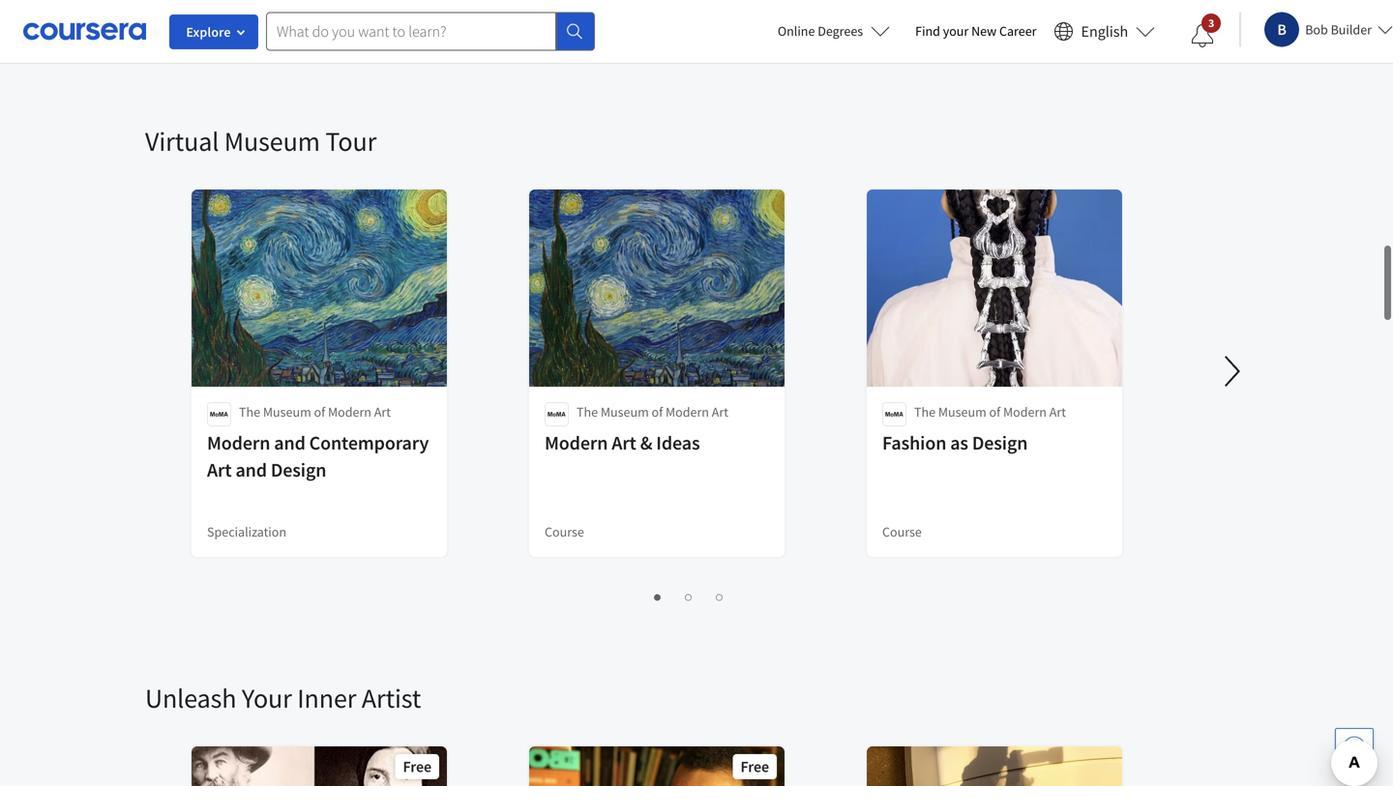 Task type: describe. For each thing, give the bounding box(es) containing it.
tour
[[326, 124, 377, 158]]

find your new career
[[916, 22, 1037, 40]]

new
[[972, 22, 997, 40]]

fashion
[[883, 431, 947, 455]]

art inside modern and contemporary art and design
[[207, 458, 232, 483]]

1 free link from the left
[[190, 745, 449, 787]]

course for modern art & ideas
[[545, 524, 584, 541]]

1 button
[[644, 586, 667, 608]]

virtual museum tour carousel element
[[145, 66, 1394, 623]]

modern for contemporary
[[328, 404, 372, 421]]

degrees
[[818, 22, 864, 40]]

2 button
[[675, 586, 698, 608]]

your
[[242, 682, 292, 716]]

b
[[1278, 20, 1287, 39]]

explore button
[[169, 15, 258, 49]]

virtual museum tour
[[145, 124, 377, 158]]

1 horizontal spatial design
[[973, 431, 1028, 455]]

show notifications image
[[1192, 24, 1215, 47]]

2
[[681, 588, 689, 606]]

the museum of modern art for &
[[577, 404, 729, 421]]

fashion as design
[[883, 431, 1028, 455]]

the museum of modern art for design
[[915, 404, 1067, 421]]

the for and
[[239, 404, 260, 421]]

the museum of modern art for contemporary
[[239, 404, 391, 421]]

list inside the virtual museum tour carousel element
[[194, 585, 1186, 608]]

builder
[[1331, 21, 1373, 38]]

as
[[951, 431, 969, 455]]

career
[[1000, 22, 1037, 40]]

museum for modern and contemporary art and design
[[263, 404, 311, 421]]

artist
[[362, 682, 421, 716]]

modern for design
[[1004, 404, 1047, 421]]

of for contemporary
[[314, 404, 325, 421]]

3 button
[[706, 586, 729, 608]]

modern for &
[[666, 404, 709, 421]]

What do you want to learn? text field
[[266, 12, 557, 51]]

explore
[[186, 23, 231, 41]]

online degrees button
[[763, 10, 906, 52]]

3 button
[[1176, 13, 1230, 59]]

course for fashion as design
[[883, 524, 922, 541]]



Task type: locate. For each thing, give the bounding box(es) containing it.
1 of from the left
[[314, 404, 325, 421]]

1 vertical spatial design
[[271, 458, 327, 483]]

your
[[943, 22, 969, 40]]

the museum of modern art up &
[[577, 404, 729, 421]]

0 horizontal spatial 3
[[712, 588, 720, 606]]

of up fashion as design
[[990, 404, 1001, 421]]

of for &
[[652, 404, 663, 421]]

art for fashion as design
[[1050, 404, 1067, 421]]

the museum of modern art image for modern art & ideas
[[545, 403, 569, 427]]

0 horizontal spatial the
[[239, 404, 260, 421]]

coursera image
[[23, 16, 146, 47]]

1 horizontal spatial the museum of modern art
[[577, 404, 729, 421]]

the up modern art & ideas
[[577, 404, 598, 421]]

0 horizontal spatial free link
[[190, 745, 449, 787]]

next slide image
[[1210, 348, 1256, 395]]

1 course from the left
[[545, 524, 584, 541]]

modern and contemporary art and design
[[207, 431, 429, 483]]

modern up contemporary
[[328, 404, 372, 421]]

the for art
[[577, 404, 598, 421]]

design down contemporary
[[271, 458, 327, 483]]

the museum of modern art up modern and contemporary art and design at the left bottom
[[239, 404, 391, 421]]

museum up as on the right bottom
[[939, 404, 987, 421]]

2 list from the top
[[194, 585, 1186, 608]]

the museum of modern art
[[239, 404, 391, 421], [577, 404, 729, 421], [915, 404, 1067, 421]]

1 horizontal spatial the museum of modern art image
[[545, 403, 569, 427]]

1 the museum of modern art image from the left
[[207, 403, 231, 427]]

1 vertical spatial and
[[236, 458, 267, 483]]

of up modern and contemporary art and design at the left bottom
[[314, 404, 325, 421]]

0 horizontal spatial the museum of modern art
[[239, 404, 391, 421]]

inner
[[297, 682, 357, 716]]

online degrees
[[778, 22, 864, 40]]

1 horizontal spatial 3
[[1209, 15, 1215, 30]]

art for modern art & ideas
[[712, 404, 729, 421]]

photography basics and beyond: from smartphone to dslr specialization by michigan state university, image
[[867, 747, 1124, 787]]

2 horizontal spatial of
[[990, 404, 1001, 421]]

1 free from the left
[[403, 758, 432, 777]]

ideas
[[657, 431, 700, 455]]

design inside modern and contemporary art and design
[[271, 458, 327, 483]]

museum for fashion as design
[[939, 404, 987, 421]]

the
[[239, 404, 260, 421], [577, 404, 598, 421], [915, 404, 936, 421]]

1 horizontal spatial the
[[577, 404, 598, 421]]

3 inside button
[[712, 588, 720, 606]]

bob
[[1306, 21, 1329, 38]]

modern inside modern and contemporary art and design
[[207, 431, 270, 455]]

1 horizontal spatial free link
[[528, 745, 787, 787]]

list containing 1
[[194, 585, 1186, 608]]

the up modern and contemporary art and design at the left bottom
[[239, 404, 260, 421]]

3
[[1209, 15, 1215, 30], [712, 588, 720, 606]]

1 horizontal spatial of
[[652, 404, 663, 421]]

3 left b
[[1209, 15, 1215, 30]]

0 horizontal spatial design
[[271, 458, 327, 483]]

3 right 2 button
[[712, 588, 720, 606]]

&
[[640, 431, 653, 455]]

design right as on the right bottom
[[973, 431, 1028, 455]]

contemporary
[[309, 431, 429, 455]]

2 the museum of modern art image from the left
[[545, 403, 569, 427]]

modern left &
[[545, 431, 608, 455]]

0 vertical spatial list
[[194, 27, 1186, 50]]

free
[[403, 758, 432, 777], [741, 758, 769, 777]]

3 of from the left
[[990, 404, 1001, 421]]

find
[[916, 22, 941, 40]]

1 vertical spatial 3
[[712, 588, 720, 606]]

unleash your inner artist carousel element
[[145, 623, 1394, 787]]

and left contemporary
[[274, 431, 306, 455]]

design
[[973, 431, 1028, 455], [271, 458, 327, 483]]

museum up modern and contemporary art and design at the left bottom
[[263, 404, 311, 421]]

modern art & ideas
[[545, 431, 700, 455]]

1
[[650, 588, 658, 606]]

and up specialization
[[236, 458, 267, 483]]

english button
[[1047, 0, 1164, 63]]

english
[[1082, 22, 1129, 41]]

3 the museum of modern art from the left
[[915, 404, 1067, 421]]

1 list from the top
[[194, 27, 1186, 50]]

museum for modern art & ideas
[[601, 404, 649, 421]]

2 the from the left
[[577, 404, 598, 421]]

the right the museum of modern art image
[[915, 404, 936, 421]]

virtual
[[145, 124, 219, 158]]

the museum of modern art image for modern and contemporary art and design
[[207, 403, 231, 427]]

modern up ideas
[[666, 404, 709, 421]]

unleash your inner artist
[[145, 682, 421, 716]]

the museum of modern art image
[[207, 403, 231, 427], [545, 403, 569, 427]]

2 horizontal spatial the museum of modern art
[[915, 404, 1067, 421]]

0 vertical spatial and
[[274, 431, 306, 455]]

modern
[[328, 404, 372, 421], [666, 404, 709, 421], [1004, 404, 1047, 421], [207, 431, 270, 455], [545, 431, 608, 455]]

1 horizontal spatial course
[[883, 524, 922, 541]]

list
[[194, 27, 1186, 50], [194, 585, 1186, 608]]

2 course from the left
[[883, 524, 922, 541]]

bob builder
[[1306, 21, 1373, 38]]

0 horizontal spatial free
[[403, 758, 432, 777]]

and
[[274, 431, 306, 455], [236, 458, 267, 483]]

1 horizontal spatial free
[[741, 758, 769, 777]]

museum up modern art & ideas
[[601, 404, 649, 421]]

modern up specialization
[[207, 431, 270, 455]]

2 free from the left
[[741, 758, 769, 777]]

0 horizontal spatial course
[[545, 524, 584, 541]]

the for as
[[915, 404, 936, 421]]

museum
[[224, 124, 320, 158], [263, 404, 311, 421], [601, 404, 649, 421], [939, 404, 987, 421]]

3 inside dropdown button
[[1209, 15, 1215, 30]]

1 the from the left
[[239, 404, 260, 421]]

course
[[545, 524, 584, 541], [883, 524, 922, 541]]

None search field
[[266, 12, 595, 51]]

online
[[778, 22, 815, 40]]

help center image
[[1343, 737, 1367, 760]]

2 of from the left
[[652, 404, 663, 421]]

specialization
[[207, 524, 287, 541]]

0 vertical spatial design
[[973, 431, 1028, 455]]

0 horizontal spatial the museum of modern art image
[[207, 403, 231, 427]]

art for modern and contemporary art and design
[[374, 404, 391, 421]]

museum left tour
[[224, 124, 320, 158]]

2 the museum of modern art from the left
[[577, 404, 729, 421]]

2 horizontal spatial the
[[915, 404, 936, 421]]

art
[[374, 404, 391, 421], [712, 404, 729, 421], [1050, 404, 1067, 421], [612, 431, 637, 455], [207, 458, 232, 483]]

find your new career link
[[906, 19, 1047, 44]]

of
[[314, 404, 325, 421], [652, 404, 663, 421], [990, 404, 1001, 421]]

of for design
[[990, 404, 1001, 421]]

free link
[[190, 745, 449, 787], [528, 745, 787, 787]]

the museum of modern art up as on the right bottom
[[915, 404, 1067, 421]]

of up &
[[652, 404, 663, 421]]

1 horizontal spatial and
[[274, 431, 306, 455]]

unleash
[[145, 682, 237, 716]]

the museum of modern art image
[[883, 403, 907, 427]]

0 horizontal spatial of
[[314, 404, 325, 421]]

2 free link from the left
[[528, 745, 787, 787]]

1 the museum of modern art from the left
[[239, 404, 391, 421]]

modern up fashion as design
[[1004, 404, 1047, 421]]

0 horizontal spatial and
[[236, 458, 267, 483]]

1 vertical spatial list
[[194, 585, 1186, 608]]

3 the from the left
[[915, 404, 936, 421]]

0 vertical spatial 3
[[1209, 15, 1215, 30]]



Task type: vqa. For each thing, say whether or not it's contained in the screenshot.
Help Center ICON
yes



